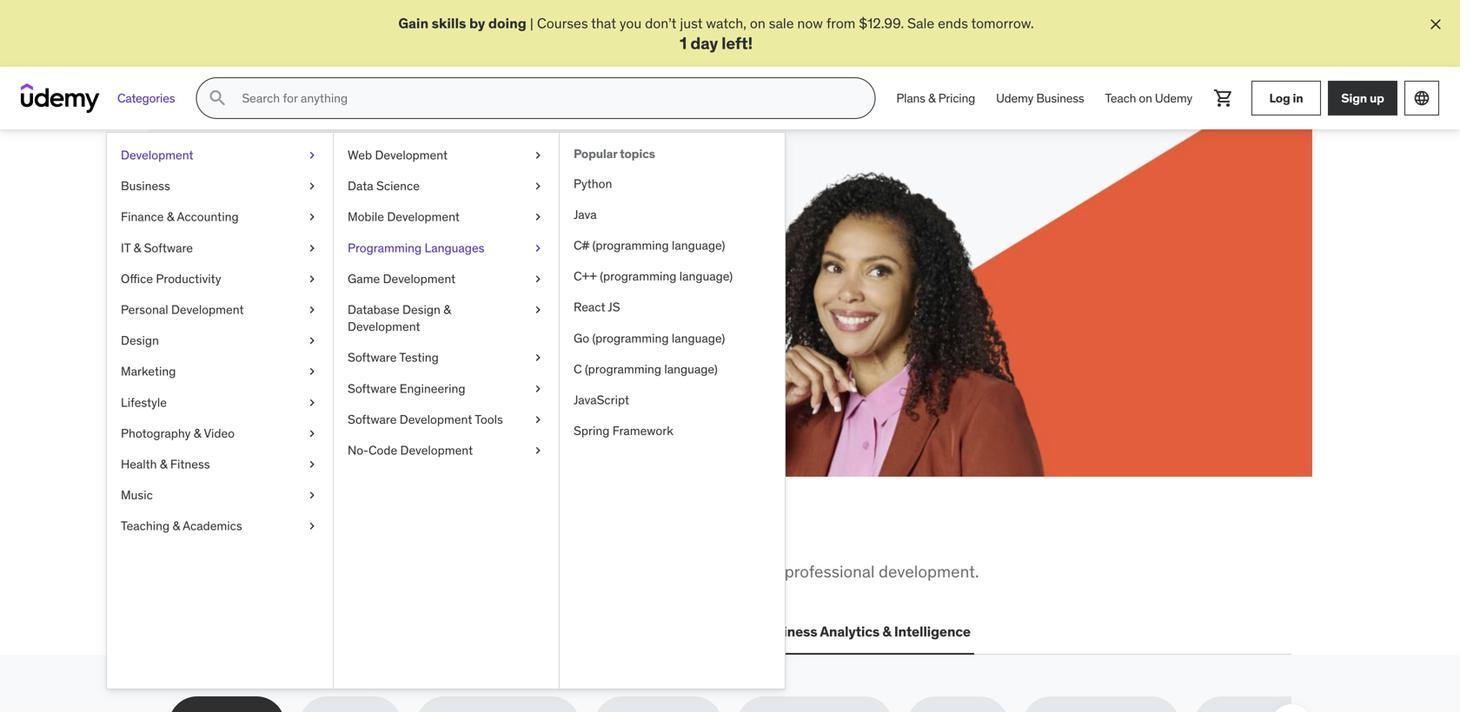 Task type: vqa. For each thing, say whether or not it's contained in the screenshot.
THE DESIGN to the bottom
yes



Task type: locate. For each thing, give the bounding box(es) containing it.
languages
[[425, 240, 485, 256]]

& inside 'link'
[[167, 209, 174, 225]]

software for software engineering
[[348, 381, 397, 397]]

skills up workplace
[[263, 518, 338, 554]]

tomorrow. inside gain skills by doing | courses that you don't just watch, on sale now from $12.99. sale ends tomorrow. 1 day left!
[[971, 14, 1034, 32]]

xsmall image inside business 'link'
[[305, 178, 319, 195]]

& right health at the bottom of the page
[[160, 457, 167, 472]]

sale inside gain skills by doing | courses that you don't just watch, on sale now from $12.99. sale ends tomorrow. 1 day left!
[[907, 14, 935, 32]]

xsmall image inside game development link
[[531, 271, 545, 288]]

react js
[[574, 300, 620, 315]]

& for academics
[[173, 519, 180, 534]]

learning
[[415, 283, 465, 301]]

science down catalog on the left
[[562, 623, 614, 641]]

in inside learn, practice, succeed (and save) courses for every skill in your learning journey, starting at $12.99. sale ends tomorrow.
[[370, 283, 382, 301]]

data science button
[[525, 612, 617, 653]]

xsmall image inside the development link
[[305, 147, 319, 164]]

sign up link
[[1328, 81, 1398, 116]]

udemy
[[996, 90, 1034, 106], [1155, 90, 1192, 106]]

xsmall image inside 'no-code development' link
[[531, 443, 545, 460]]

1 vertical spatial it
[[312, 623, 324, 641]]

on inside gain skills by doing | courses that you don't just watch, on sale now from $12.99. sale ends tomorrow. 1 day left!
[[750, 14, 766, 32]]

0 horizontal spatial design
[[121, 333, 159, 349]]

0 horizontal spatial tomorrow.
[[359, 303, 422, 320]]

0 vertical spatial science
[[376, 178, 420, 194]]

xsmall image inside the mobile development link
[[531, 209, 545, 226]]

office productivity link
[[107, 264, 333, 295]]

business link
[[107, 171, 333, 202]]

xsmall image inside marketing link
[[305, 364, 319, 381]]

log in
[[1269, 90, 1303, 106]]

0 horizontal spatial ends
[[326, 303, 356, 320]]

0 vertical spatial data
[[348, 178, 373, 194]]

programming
[[348, 240, 422, 256]]

you right that
[[620, 14, 642, 32]]

& inside button
[[883, 623, 891, 641]]

game development link
[[334, 264, 559, 295]]

(programming for c
[[585, 362, 661, 377]]

tomorrow. for |
[[971, 14, 1034, 32]]

Search for anything text field
[[238, 84, 854, 113]]

language) for c++ (programming language)
[[679, 269, 733, 284]]

1 horizontal spatial tomorrow.
[[971, 14, 1034, 32]]

programming languages
[[348, 240, 485, 256]]

xsmall image inside 'software engineering' link
[[531, 381, 545, 398]]

1 vertical spatial science
[[562, 623, 614, 641]]

spring
[[574, 423, 610, 439]]

xsmall image inside lifestyle link
[[305, 395, 319, 412]]

xsmall image inside music link
[[305, 487, 319, 504]]

ends up pricing
[[938, 14, 968, 32]]

xsmall image for software testing
[[531, 350, 545, 367]]

1 horizontal spatial business
[[759, 623, 817, 641]]

0 vertical spatial you
[[620, 14, 642, 32]]

it certifications button
[[309, 612, 419, 653]]

courses up at
[[231, 283, 282, 301]]

science for data science link
[[376, 178, 420, 194]]

data down our
[[529, 623, 559, 641]]

plans & pricing link
[[886, 78, 986, 119]]

software for software development tools
[[348, 412, 397, 428]]

spring framework
[[574, 423, 673, 439]]

critical
[[211, 562, 260, 583]]

pricing
[[938, 90, 975, 106]]

1 horizontal spatial udemy
[[1155, 90, 1192, 106]]

design down personal
[[121, 333, 159, 349]]

0 vertical spatial sale
[[907, 14, 935, 32]]

tomorrow. for save)
[[359, 303, 422, 320]]

1 horizontal spatial design
[[402, 302, 441, 318]]

left!
[[722, 33, 753, 53]]

xsmall image for personal development
[[305, 302, 319, 319]]

web development link
[[334, 140, 559, 171]]

2 vertical spatial business
[[759, 623, 817, 641]]

1 vertical spatial $12.99.
[[247, 303, 292, 320]]

skill
[[343, 283, 367, 301]]

(programming inside "link"
[[600, 269, 676, 284]]

0 horizontal spatial you
[[343, 518, 393, 554]]

(programming down c# (programming language)
[[600, 269, 676, 284]]

0 vertical spatial courses
[[537, 14, 588, 32]]

marketing link
[[107, 357, 333, 388]]

on
[[750, 14, 766, 32], [1139, 90, 1152, 106]]

teaching & academics link
[[107, 511, 333, 542]]

xsmall image inside software testing link
[[531, 350, 545, 367]]

0 vertical spatial skills
[[432, 14, 466, 32]]

xsmall image inside finance & accounting 'link'
[[305, 209, 319, 226]]

tomorrow. down the your
[[359, 303, 422, 320]]

1 udemy from the left
[[996, 90, 1034, 106]]

data science down web development at the left
[[348, 178, 420, 194]]

1 vertical spatial in
[[370, 283, 382, 301]]

2 udemy from the left
[[1155, 90, 1192, 106]]

xsmall image inside data science link
[[531, 178, 545, 195]]

1 vertical spatial tomorrow.
[[359, 303, 422, 320]]

1 horizontal spatial sale
[[907, 14, 935, 32]]

2 horizontal spatial skills
[[432, 14, 466, 32]]

&
[[928, 90, 936, 106], [167, 209, 174, 225], [133, 240, 141, 256], [443, 302, 451, 318], [194, 426, 201, 442], [160, 457, 167, 472], [173, 519, 180, 534], [883, 623, 891, 641]]

ends inside gain skills by doing | courses that you don't just watch, on sale now from $12.99. sale ends tomorrow. 1 day left!
[[938, 14, 968, 32]]

udemy left shopping cart with 0 items icon
[[1155, 90, 1192, 106]]

code
[[369, 443, 397, 459]]

topics
[[620, 146, 655, 162]]

& right "plans"
[[928, 90, 936, 106]]

(programming up javascript
[[585, 362, 661, 377]]

language) down java link
[[672, 238, 725, 254]]

no-code development link
[[334, 436, 559, 466]]

science inside button
[[562, 623, 614, 641]]

it for it certifications
[[312, 623, 324, 641]]

xsmall image
[[305, 240, 319, 257], [531, 240, 545, 257], [531, 271, 545, 288], [305, 302, 319, 319], [531, 350, 545, 367], [305, 364, 319, 381], [531, 412, 545, 429], [305, 425, 319, 443], [531, 443, 545, 460], [305, 487, 319, 504], [305, 518, 319, 535]]

0 horizontal spatial business
[[121, 178, 170, 194]]

xsmall image inside office productivity link
[[305, 271, 319, 288]]

1 horizontal spatial it
[[312, 623, 324, 641]]

on right the teach
[[1139, 90, 1152, 106]]

sale down 'every'
[[295, 303, 322, 320]]

data down web
[[348, 178, 373, 194]]

business inside 'link'
[[121, 178, 170, 194]]

c#
[[574, 238, 589, 254]]

0 horizontal spatial skills
[[263, 518, 338, 554]]

0 vertical spatial data science
[[348, 178, 420, 194]]

0 vertical spatial design
[[402, 302, 441, 318]]

starting
[[521, 283, 569, 301]]

language) down go (programming language) link
[[664, 362, 718, 377]]

go (programming language) link
[[560, 323, 785, 354]]

database design & development link
[[334, 295, 559, 343]]

0 vertical spatial tomorrow.
[[971, 14, 1034, 32]]

journey,
[[469, 283, 517, 301]]

you up to
[[343, 518, 393, 554]]

& for software
[[133, 240, 141, 256]]

& right analytics
[[883, 623, 891, 641]]

0 horizontal spatial courses
[[231, 283, 282, 301]]

health & fitness
[[121, 457, 210, 472]]

software up code
[[348, 412, 397, 428]]

xsmall image for teaching & academics
[[305, 518, 319, 535]]

design down learning
[[402, 302, 441, 318]]

language) down react js 'link'
[[672, 331, 725, 346]]

1 horizontal spatial data
[[529, 623, 559, 641]]

it left certifications
[[312, 623, 324, 641]]

& up office
[[133, 240, 141, 256]]

in up database
[[370, 283, 382, 301]]

(programming up the c++ (programming language)
[[592, 238, 669, 254]]

data science
[[348, 178, 420, 194], [529, 623, 614, 641]]

courses inside gain skills by doing | courses that you don't just watch, on sale now from $12.99. sale ends tomorrow. 1 day left!
[[537, 14, 588, 32]]

xsmall image inside design link
[[305, 333, 319, 350]]

xsmall image for game development
[[531, 271, 545, 288]]

skills inside gain skills by doing | courses that you don't just watch, on sale now from $12.99. sale ends tomorrow. 1 day left!
[[432, 14, 466, 32]]

0 vertical spatial business
[[1036, 90, 1084, 106]]

skills left to
[[344, 562, 381, 583]]

sale
[[769, 14, 794, 32]]

xsmall image for mobile development
[[531, 209, 545, 226]]

software down software testing
[[348, 381, 397, 397]]

teach on udemy link
[[1095, 78, 1203, 119]]

$12.99. right from
[[859, 14, 904, 32]]

0 vertical spatial on
[[750, 14, 766, 32]]

(programming up c (programming language)
[[592, 331, 669, 346]]

data science down catalog on the left
[[529, 623, 614, 641]]

& right 'teaching'
[[173, 519, 180, 534]]

data science inside data science button
[[529, 623, 614, 641]]

1 vertical spatial design
[[121, 333, 159, 349]]

professional
[[785, 562, 875, 583]]

science down web development at the left
[[376, 178, 420, 194]]

learn,
[[231, 205, 321, 241]]

xsmall image inside photography & video link
[[305, 425, 319, 443]]

xsmall image inside the "personal development" link
[[305, 302, 319, 319]]

$12.99. inside gain skills by doing | courses that you don't just watch, on sale now from $12.99. sale ends tomorrow. 1 day left!
[[859, 14, 904, 32]]

software up 'software engineering'
[[348, 350, 397, 366]]

0 vertical spatial ends
[[938, 14, 968, 32]]

software testing
[[348, 350, 439, 366]]

it up office
[[121, 240, 131, 256]]

xsmall image for photography & video
[[305, 425, 319, 443]]

ends down skill
[[326, 303, 356, 320]]

language) inside "link"
[[679, 269, 733, 284]]

software
[[144, 240, 193, 256], [348, 350, 397, 366], [348, 381, 397, 397], [348, 412, 397, 428]]

0 horizontal spatial on
[[750, 14, 766, 32]]

2 horizontal spatial in
[[1293, 90, 1303, 106]]

courses inside learn, practice, succeed (and save) courses for every skill in your learning journey, starting at $12.99. sale ends tomorrow.
[[231, 283, 282, 301]]

2 horizontal spatial business
[[1036, 90, 1084, 106]]

udemy inside teach on udemy link
[[1155, 90, 1192, 106]]

sale up "plans"
[[907, 14, 935, 32]]

1 vertical spatial data
[[529, 623, 559, 641]]

1 horizontal spatial you
[[620, 14, 642, 32]]

xsmall image inside programming languages link
[[531, 240, 545, 257]]

game development
[[348, 271, 456, 287]]

1 vertical spatial courses
[[231, 283, 282, 301]]

0 vertical spatial $12.99.
[[859, 14, 904, 32]]

1 horizontal spatial in
[[469, 518, 496, 554]]

1 vertical spatial skills
[[263, 518, 338, 554]]

1 vertical spatial you
[[343, 518, 393, 554]]

0 vertical spatial it
[[121, 240, 131, 256]]

1 horizontal spatial science
[[562, 623, 614, 641]]

1 vertical spatial data science
[[529, 623, 614, 641]]

categories
[[117, 90, 175, 106]]

udemy image
[[21, 84, 100, 113]]

business left analytics
[[759, 623, 817, 641]]

1 horizontal spatial $12.99.
[[859, 14, 904, 32]]

day
[[690, 33, 718, 53]]

2 vertical spatial skills
[[344, 562, 381, 583]]

sale for save)
[[295, 303, 322, 320]]

courses
[[537, 14, 588, 32], [231, 283, 282, 301]]

2 vertical spatial in
[[469, 518, 496, 554]]

data science inside data science link
[[348, 178, 420, 194]]

0 horizontal spatial it
[[121, 240, 131, 256]]

0 horizontal spatial data
[[348, 178, 373, 194]]

0 horizontal spatial science
[[376, 178, 420, 194]]

business up finance
[[121, 178, 170, 194]]

that
[[591, 14, 616, 32]]

& right finance
[[167, 209, 174, 225]]

1 horizontal spatial on
[[1139, 90, 1152, 106]]

xsmall image inside 'teaching & academics' link
[[305, 518, 319, 535]]

0 horizontal spatial $12.99.
[[247, 303, 292, 320]]

(programming for c++
[[600, 269, 676, 284]]

language) down c# (programming language) link
[[679, 269, 733, 284]]

c# (programming language)
[[574, 238, 725, 254]]

business left the teach
[[1036, 90, 1084, 106]]

0 horizontal spatial sale
[[295, 303, 322, 320]]

rounded
[[719, 562, 781, 583]]

c++ (programming language) link
[[560, 261, 785, 292]]

0 horizontal spatial in
[[370, 283, 382, 301]]

ends for |
[[938, 14, 968, 32]]

database design & development
[[348, 302, 451, 335]]

language)
[[672, 238, 725, 254], [679, 269, 733, 284], [672, 331, 725, 346], [664, 362, 718, 377]]

1 horizontal spatial ends
[[938, 14, 968, 32]]

courses right |
[[537, 14, 588, 32]]

ends inside learn, practice, succeed (and save) courses for every skill in your learning journey, starting at $12.99. sale ends tomorrow.
[[326, 303, 356, 320]]

javascript link
[[560, 385, 785, 416]]

1 horizontal spatial courses
[[537, 14, 588, 32]]

finance & accounting
[[121, 209, 239, 225]]

1 vertical spatial ends
[[326, 303, 356, 320]]

xsmall image inside software development tools link
[[531, 412, 545, 429]]

tomorrow. up 'udemy business'
[[971, 14, 1034, 32]]

& left video
[[194, 426, 201, 442]]

skills left by
[[432, 14, 466, 32]]

programming languages link
[[334, 233, 559, 264]]

$12.99. inside learn, practice, succeed (and save) courses for every skill in your learning journey, starting at $12.99. sale ends tomorrow.
[[247, 303, 292, 320]]

software development tools link
[[334, 405, 559, 436]]

0 horizontal spatial data science
[[348, 178, 420, 194]]

udemy right pricing
[[996, 90, 1034, 106]]

on left sale
[[750, 14, 766, 32]]

tomorrow. inside learn, practice, succeed (and save) courses for every skill in your learning journey, starting at $12.99. sale ends tomorrow.
[[359, 303, 422, 320]]

$12.99.
[[859, 14, 904, 32], [247, 303, 292, 320]]

xsmall image for lifestyle
[[305, 395, 319, 412]]

development
[[121, 147, 193, 163], [375, 147, 448, 163], [387, 209, 460, 225], [383, 271, 456, 287], [171, 302, 244, 318], [348, 319, 420, 335], [400, 412, 472, 428], [400, 443, 473, 459]]

development.
[[879, 562, 979, 583]]

& down learning
[[443, 302, 451, 318]]

udemy business link
[[986, 78, 1095, 119]]

web
[[348, 147, 372, 163]]

teach
[[1105, 90, 1136, 106]]

c
[[574, 362, 582, 377]]

xsmall image inside health & fitness link
[[305, 456, 319, 473]]

1 vertical spatial business
[[121, 178, 170, 194]]

in up the topics,
[[469, 518, 496, 554]]

(programming for c#
[[592, 238, 669, 254]]

xsmall image inside it & software link
[[305, 240, 319, 257]]

in right log on the right top of the page
[[1293, 90, 1303, 106]]

0 horizontal spatial udemy
[[996, 90, 1034, 106]]

xsmall image inside web development link
[[531, 147, 545, 164]]

xsmall image for business
[[305, 178, 319, 195]]

1 horizontal spatial data science
[[529, 623, 614, 641]]

mobile
[[348, 209, 384, 225]]

business inside button
[[759, 623, 817, 641]]

xsmall image inside database design & development link
[[531, 302, 545, 319]]

xsmall image
[[305, 147, 319, 164], [531, 147, 545, 164], [305, 178, 319, 195], [531, 178, 545, 195], [305, 209, 319, 226], [531, 209, 545, 226], [305, 271, 319, 288], [531, 302, 545, 319], [305, 333, 319, 350], [531, 381, 545, 398], [305, 395, 319, 412], [305, 456, 319, 473]]

sale inside learn, practice, succeed (and save) courses for every skill in your learning journey, starting at $12.99. sale ends tomorrow.
[[295, 303, 322, 320]]

log
[[1269, 90, 1290, 106]]

up
[[1370, 90, 1384, 106]]

submit search image
[[207, 88, 228, 109]]

it inside button
[[312, 623, 324, 641]]

$12.99. down for
[[247, 303, 292, 320]]

data inside button
[[529, 623, 559, 641]]

1 vertical spatial sale
[[295, 303, 322, 320]]



Task type: describe. For each thing, give the bounding box(es) containing it.
office productivity
[[121, 271, 221, 287]]

c++ (programming language)
[[574, 269, 733, 284]]

music
[[121, 488, 153, 503]]

spring framework link
[[560, 416, 785, 447]]

watch,
[[706, 14, 747, 32]]

science for data science button
[[562, 623, 614, 641]]

design inside the database design & development
[[402, 302, 441, 318]]

to
[[385, 562, 400, 583]]

(programming for go
[[592, 331, 669, 346]]

xsmall image for office productivity
[[305, 271, 319, 288]]

sign
[[1341, 90, 1367, 106]]

data science for data science link
[[348, 178, 420, 194]]

udemy inside udemy business link
[[996, 90, 1034, 106]]

by
[[469, 14, 485, 32]]

software engineering link
[[334, 374, 559, 405]]

xsmall image for no-code development
[[531, 443, 545, 460]]

business for business analytics & intelligence
[[759, 623, 817, 641]]

plans
[[896, 90, 925, 106]]

gain
[[398, 14, 429, 32]]

personal
[[121, 302, 168, 318]]

sign up
[[1341, 90, 1384, 106]]

shopping cart with 0 items image
[[1213, 88, 1234, 109]]

in inside the all the skills you need in one place from critical workplace skills to technical topics, our catalog supports well-rounded professional development.
[[469, 518, 496, 554]]

go (programming language)
[[574, 331, 725, 346]]

& for pricing
[[928, 90, 936, 106]]

react js link
[[560, 292, 785, 323]]

fitness
[[170, 457, 210, 472]]

data for data science button
[[529, 623, 559, 641]]

ends for save)
[[326, 303, 356, 320]]

business analytics & intelligence
[[759, 623, 971, 641]]

mobile development
[[348, 209, 460, 225]]

the
[[214, 518, 258, 554]]

|
[[530, 14, 534, 32]]

close image
[[1427, 16, 1445, 33]]

courses for (and
[[231, 283, 282, 301]]

analytics
[[820, 623, 880, 641]]

$12.99. for |
[[859, 14, 904, 32]]

for
[[286, 283, 303, 301]]

our
[[527, 562, 551, 583]]

react
[[574, 300, 605, 315]]

java
[[574, 207, 597, 223]]

& inside the database design & development
[[443, 302, 451, 318]]

programming languages element
[[559, 133, 785, 689]]

teaching
[[121, 519, 170, 534]]

business for business
[[121, 178, 170, 194]]

language) for go (programming language)
[[672, 331, 725, 346]]

now
[[797, 14, 823, 32]]

supports
[[614, 562, 679, 583]]

xsmall image for finance & accounting
[[305, 209, 319, 226]]

topics,
[[474, 562, 523, 583]]

web development
[[348, 147, 448, 163]]

0 vertical spatial in
[[1293, 90, 1303, 106]]

xsmall image for data science
[[531, 178, 545, 195]]

& for fitness
[[160, 457, 167, 472]]

1 horizontal spatial skills
[[344, 562, 381, 583]]

it & software
[[121, 240, 193, 256]]

js
[[608, 300, 620, 315]]

you inside the all the skills you need in one place from critical workplace skills to technical topics, our catalog supports well-rounded professional development.
[[343, 518, 393, 554]]

development inside the database design & development
[[348, 319, 420, 335]]

testing
[[399, 350, 439, 366]]

all
[[169, 518, 209, 554]]

courses for doing
[[537, 14, 588, 32]]

lifestyle link
[[107, 388, 333, 419]]

xsmall image for software development tools
[[531, 412, 545, 429]]

$12.99. for save)
[[247, 303, 292, 320]]

from
[[169, 562, 207, 583]]

xsmall image for software engineering
[[531, 381, 545, 398]]

gain skills by doing | courses that you don't just watch, on sale now from $12.99. sale ends tomorrow. 1 day left!
[[398, 14, 1034, 53]]

python link
[[560, 169, 785, 200]]

c (programming language) link
[[560, 354, 785, 385]]

it certifications
[[312, 623, 415, 641]]

xsmall image for programming languages
[[531, 240, 545, 257]]

video
[[204, 426, 235, 442]]

tools
[[475, 412, 503, 428]]

choose a language image
[[1413, 90, 1431, 107]]

from
[[826, 14, 856, 32]]

you inside gain skills by doing | courses that you don't just watch, on sale now from $12.99. sale ends tomorrow. 1 day left!
[[620, 14, 642, 32]]

xsmall image for web development
[[531, 147, 545, 164]]

data science for data science button
[[529, 623, 614, 641]]

productivity
[[156, 271, 221, 287]]

succeed
[[450, 205, 558, 241]]

accounting
[[177, 209, 239, 225]]

practice,
[[327, 205, 445, 241]]

catalog
[[555, 562, 610, 583]]

xsmall image for it & software
[[305, 240, 319, 257]]

data for data science link
[[348, 178, 373, 194]]

xsmall image for database design & development
[[531, 302, 545, 319]]

language) for c (programming language)
[[664, 362, 718, 377]]

learn, practice, succeed (and save) courses for every skill in your learning journey, starting at $12.99. sale ends tomorrow.
[[231, 205, 569, 320]]

javascript
[[574, 393, 629, 408]]

python
[[574, 176, 612, 192]]

popular topics
[[574, 146, 655, 162]]

photography & video
[[121, 426, 235, 442]]

place
[[556, 518, 628, 554]]

photography
[[121, 426, 191, 442]]

xsmall image for marketing
[[305, 364, 319, 381]]

& for accounting
[[167, 209, 174, 225]]

xsmall image for music
[[305, 487, 319, 504]]

software for software testing
[[348, 350, 397, 366]]

plans & pricing
[[896, 90, 975, 106]]

c# (programming language) link
[[560, 230, 785, 261]]

mobile development link
[[334, 202, 559, 233]]

xsmall image for development
[[305, 147, 319, 164]]

don't
[[645, 14, 677, 32]]

software development tools
[[348, 412, 503, 428]]

1
[[680, 33, 687, 53]]

finance & accounting link
[[107, 202, 333, 233]]

it for it & software
[[121, 240, 131, 256]]

xsmall image for health & fitness
[[305, 456, 319, 473]]

language) for c# (programming language)
[[672, 238, 725, 254]]

it & software link
[[107, 233, 333, 264]]

data science link
[[334, 171, 559, 202]]

personal development link
[[107, 295, 333, 326]]

sale for |
[[907, 14, 935, 32]]

& for video
[[194, 426, 201, 442]]

business analytics & intelligence button
[[755, 612, 974, 653]]

1 vertical spatial on
[[1139, 90, 1152, 106]]

xsmall image for design
[[305, 333, 319, 350]]

doing
[[488, 14, 527, 32]]

music link
[[107, 480, 333, 511]]

no-code development
[[348, 443, 473, 459]]

well-
[[683, 562, 719, 583]]

need
[[398, 518, 464, 554]]

(and
[[231, 240, 292, 276]]

software testing link
[[334, 343, 559, 374]]

framework
[[612, 423, 673, 439]]

technical
[[403, 562, 470, 583]]

software up office productivity
[[144, 240, 193, 256]]

save)
[[297, 240, 366, 276]]

udemy business
[[996, 90, 1084, 106]]

health
[[121, 457, 157, 472]]



